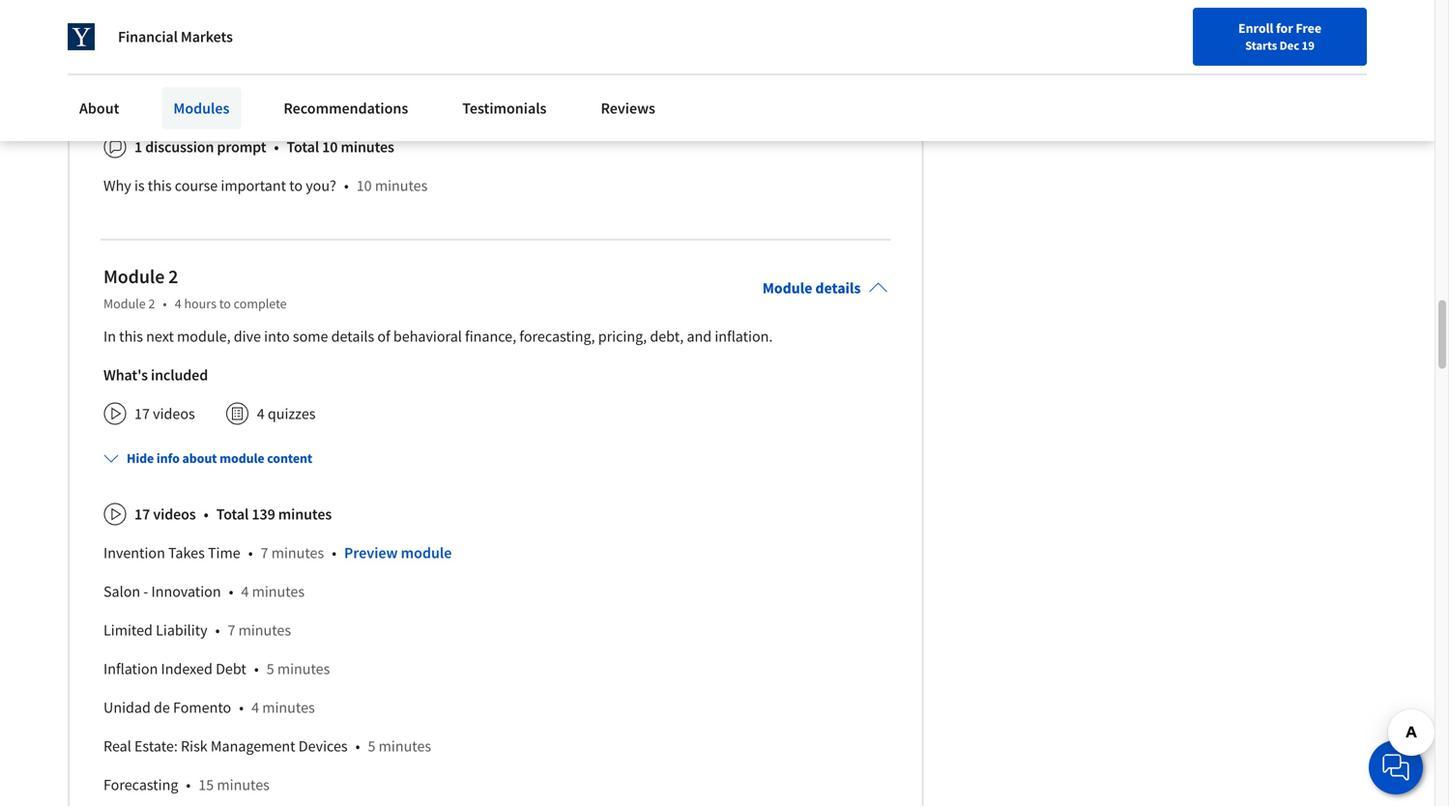 Task type: vqa. For each thing, say whether or not it's contained in the screenshot.
module to the top
yes



Task type: describe. For each thing, give the bounding box(es) containing it.
info
[[156, 450, 180, 467]]

financial
[[118, 27, 178, 46]]

minutes up real estate: risk management devices • 5 minutes
[[262, 698, 315, 717]]

1 horizontal spatial module
[[401, 543, 452, 563]]

1 vertical spatial 1
[[134, 137, 142, 157]]

why is this course important to you? • 10 minutes
[[103, 176, 428, 195]]

1 17 videos from the top
[[134, 404, 195, 424]]

about
[[182, 450, 217, 467]]

minutes down • total 10 minutes
[[375, 176, 428, 195]]

real estate: risk management devices • 5 minutes
[[103, 737, 431, 756]]

module 1 honors quiz
[[103, 83, 245, 103]]

pricing,
[[598, 327, 647, 346]]

quiz
[[216, 83, 245, 103]]

modules
[[173, 99, 229, 118]]

debt,
[[650, 327, 684, 346]]

4 quizzes
[[257, 404, 316, 424]]

module details
[[762, 279, 861, 298]]

19
[[1302, 38, 1315, 53]]

financial markets
[[118, 27, 233, 46]]

career
[[982, 61, 1019, 78]]

inflation.
[[715, 327, 773, 346]]

yale university image
[[68, 23, 95, 50]]

some
[[293, 327, 328, 346]]

discussion
[[145, 137, 214, 157]]

unidad
[[103, 698, 151, 717]]

individuals link
[[23, 0, 137, 39]]

invention takes time • 7 minutes • preview module
[[103, 543, 452, 563]]

show notifications image
[[1174, 63, 1197, 86]]

unidad de fomento • 4 minutes
[[103, 698, 315, 717]]

into
[[264, 327, 290, 346]]

honors
[[166, 83, 213, 103]]

starts
[[1245, 38, 1277, 53]]

management
[[211, 737, 295, 756]]

salon
[[103, 582, 140, 601]]

• right "devices"
[[355, 737, 360, 756]]

1 vertical spatial 2
[[148, 295, 155, 312]]

4 up management
[[251, 698, 259, 717]]

in this next module, dive into some details of behavioral finance, forecasting, pricing, debt, and inflation.
[[103, 327, 773, 346]]

total for total 10 minutes
[[287, 137, 319, 157]]

behavioral
[[393, 327, 462, 346]]

enroll
[[1238, 19, 1273, 37]]

hide info about module content region
[[103, 0, 888, 213]]

and
[[687, 327, 712, 346]]

hide info about module content
[[127, 450, 312, 467]]

30 minutes
[[265, 83, 336, 103]]

to inside module 2 module 2 • 4 hours to complete
[[219, 295, 231, 312]]

0 vertical spatial 10
[[322, 137, 338, 157]]

limited liability • 7 minutes
[[103, 621, 291, 640]]

minutes right 139
[[278, 505, 332, 524]]

forecasting,
[[519, 327, 595, 346]]

• right 'time'
[[248, 543, 253, 563]]

• up 'time'
[[204, 505, 208, 524]]

quizzes
[[268, 404, 316, 424]]

info about module content element
[[96, 433, 888, 806]]

to inside hide info about module content region
[[289, 176, 303, 195]]

• right liability
[[215, 621, 220, 640]]

0 vertical spatial details
[[815, 279, 861, 298]]

this inside hide info about module content region
[[148, 176, 172, 195]]

total for total 139 minutes
[[216, 505, 249, 524]]

1 vertical spatial this
[[119, 327, 143, 346]]

15
[[198, 775, 214, 795]]

next
[[146, 327, 174, 346]]

estate:
[[134, 737, 178, 756]]

about link
[[68, 87, 131, 130]]

free
[[1296, 19, 1321, 37]]

enroll for free starts dec 19
[[1238, 19, 1321, 53]]

testimonials
[[462, 99, 547, 118]]

indexed
[[161, 659, 213, 679]]

chat with us image
[[1380, 752, 1411, 783]]

about
[[79, 99, 119, 118]]

your
[[926, 61, 951, 78]]

1 vertical spatial 7
[[228, 621, 235, 640]]

module inside dropdown button
[[220, 450, 264, 467]]

debt
[[216, 659, 246, 679]]

1 17 from the top
[[134, 404, 150, 424]]

liability
[[156, 621, 207, 640]]

dec
[[1280, 38, 1299, 53]]

• total 139 minutes
[[204, 505, 332, 524]]

fomento
[[173, 698, 231, 717]]

module,
[[177, 327, 231, 346]]

• right fomento
[[239, 698, 244, 717]]

preview
[[344, 543, 398, 563]]

individuals
[[52, 10, 129, 29]]

minutes right "devices"
[[379, 737, 431, 756]]

english button
[[1029, 39, 1146, 102]]

find
[[898, 61, 923, 78]]

what's
[[103, 366, 148, 385]]

is
[[134, 176, 145, 195]]

recommendations link
[[272, 87, 420, 130]]

minutes right debt
[[277, 659, 330, 679]]

• down 'time'
[[229, 582, 233, 601]]



Task type: locate. For each thing, give the bounding box(es) containing it.
prompt
[[217, 137, 266, 157]]

4 left hours
[[175, 295, 181, 312]]

dive
[[234, 327, 261, 346]]

• total 10 minutes
[[274, 137, 394, 157]]

module for 2
[[103, 265, 165, 289]]

0 vertical spatial videos
[[153, 404, 195, 424]]

minutes right 15
[[217, 775, 270, 795]]

videos up takes
[[153, 505, 196, 524]]

1 up is
[[134, 137, 142, 157]]

7 up debt
[[228, 621, 235, 640]]

forecasting • 15 minutes
[[103, 775, 270, 795]]

important
[[221, 176, 286, 195]]

to right hours
[[219, 295, 231, 312]]

0 vertical spatial module
[[220, 450, 264, 467]]

5 right debt
[[267, 659, 274, 679]]

139
[[252, 505, 275, 524]]

recommendations
[[284, 99, 408, 118]]

0 horizontal spatial total
[[216, 505, 249, 524]]

real
[[103, 737, 131, 756]]

coursera image
[[23, 54, 146, 85]]

1 vertical spatial details
[[331, 327, 374, 346]]

what's included
[[103, 366, 208, 385]]

new
[[954, 61, 979, 78]]

module 2 module 2 • 4 hours to complete
[[103, 265, 287, 312]]

module
[[103, 83, 152, 103], [103, 265, 165, 289], [762, 279, 812, 298], [103, 295, 146, 312]]

this right in
[[119, 327, 143, 346]]

module for details
[[762, 279, 812, 298]]

0 vertical spatial to
[[289, 176, 303, 195]]

minutes
[[283, 83, 336, 103], [341, 137, 394, 157], [375, 176, 428, 195], [278, 505, 332, 524], [271, 543, 324, 563], [252, 582, 305, 601], [238, 621, 291, 640], [277, 659, 330, 679], [262, 698, 315, 717], [379, 737, 431, 756], [217, 775, 270, 795]]

time
[[208, 543, 240, 563]]

1 vertical spatial total
[[216, 505, 249, 524]]

this
[[148, 176, 172, 195], [119, 327, 143, 346]]

in
[[103, 327, 116, 346]]

0 vertical spatial this
[[148, 176, 172, 195]]

0 horizontal spatial 10
[[322, 137, 338, 157]]

• right debt
[[254, 659, 259, 679]]

0 vertical spatial 1
[[155, 83, 162, 103]]

total left 139
[[216, 505, 249, 524]]

invention
[[103, 543, 165, 563]]

why
[[103, 176, 131, 195]]

17 videos
[[134, 404, 195, 424], [134, 505, 196, 524]]

• inside module 2 module 2 • 4 hours to complete
[[163, 295, 167, 312]]

0 horizontal spatial this
[[119, 327, 143, 346]]

17 down what's included
[[134, 404, 150, 424]]

reviews link
[[589, 87, 667, 130]]

total up the you?
[[287, 137, 319, 157]]

for
[[1276, 19, 1293, 37]]

•
[[274, 137, 279, 157], [344, 176, 349, 195], [163, 295, 167, 312], [204, 505, 208, 524], [248, 543, 253, 563], [332, 543, 336, 563], [229, 582, 233, 601], [215, 621, 220, 640], [254, 659, 259, 679], [239, 698, 244, 717], [355, 737, 360, 756], [186, 775, 191, 795]]

videos
[[153, 404, 195, 424], [153, 505, 196, 524]]

• right the you?
[[344, 176, 349, 195]]

None search field
[[276, 51, 653, 89]]

• left the preview on the left bottom
[[332, 543, 336, 563]]

innovation
[[151, 582, 221, 601]]

minutes down invention takes time • 7 minutes • preview module in the left bottom of the page
[[252, 582, 305, 601]]

minutes right the 30
[[283, 83, 336, 103]]

0 horizontal spatial 5
[[267, 659, 274, 679]]

0 vertical spatial 5
[[267, 659, 274, 679]]

to left the you?
[[289, 176, 303, 195]]

module for 1
[[103, 83, 152, 103]]

1 vertical spatial 10
[[356, 176, 372, 195]]

1 horizontal spatial 1
[[155, 83, 162, 103]]

0 horizontal spatial 2
[[148, 295, 155, 312]]

5
[[267, 659, 274, 679], [368, 737, 375, 756]]

0 horizontal spatial module
[[220, 450, 264, 467]]

10
[[322, 137, 338, 157], [356, 176, 372, 195]]

minutes down the • total 139 minutes
[[271, 543, 324, 563]]

10 right the you?
[[356, 176, 372, 195]]

minutes down the recommendations link
[[341, 137, 394, 157]]

of
[[377, 327, 390, 346]]

1 left honors
[[155, 83, 162, 103]]

module right the preview on the left bottom
[[401, 543, 452, 563]]

takes
[[168, 543, 205, 563]]

0 vertical spatial 7
[[261, 543, 268, 563]]

10 up the you?
[[322, 137, 338, 157]]

preview module link
[[344, 543, 452, 563]]

1 horizontal spatial details
[[815, 279, 861, 298]]

1 videos from the top
[[153, 404, 195, 424]]

30
[[265, 83, 280, 103]]

1 horizontal spatial total
[[287, 137, 319, 157]]

module
[[220, 450, 264, 467], [401, 543, 452, 563]]

1 horizontal spatial 10
[[356, 176, 372, 195]]

4
[[175, 295, 181, 312], [257, 404, 265, 424], [241, 582, 249, 601], [251, 698, 259, 717]]

17 up invention
[[134, 505, 150, 524]]

course
[[175, 176, 218, 195]]

1 horizontal spatial 2
[[168, 265, 178, 289]]

module right "about"
[[220, 450, 264, 467]]

markets
[[181, 27, 233, 46]]

4 left quizzes
[[257, 404, 265, 424]]

• right prompt
[[274, 137, 279, 157]]

forecasting
[[103, 775, 178, 795]]

total
[[287, 137, 319, 157], [216, 505, 249, 524]]

2 17 from the top
[[134, 505, 150, 524]]

hide info about module content button
[[96, 441, 320, 476]]

this right is
[[148, 176, 172, 195]]

17 inside info about module content element
[[134, 505, 150, 524]]

testimonials link
[[451, 87, 558, 130]]

content
[[267, 450, 312, 467]]

2 17 videos from the top
[[134, 505, 196, 524]]

0 horizontal spatial to
[[219, 295, 231, 312]]

• left 15
[[186, 775, 191, 795]]

0 horizontal spatial details
[[331, 327, 374, 346]]

inflation
[[103, 659, 158, 679]]

17
[[134, 404, 150, 424], [134, 505, 150, 524]]

5 right "devices"
[[368, 737, 375, 756]]

• up next
[[163, 295, 167, 312]]

1 vertical spatial 17
[[134, 505, 150, 524]]

1 vertical spatial module
[[401, 543, 452, 563]]

total inside info about module content element
[[216, 505, 249, 524]]

salon - innovation • 4 minutes
[[103, 582, 305, 601]]

1 vertical spatial 5
[[368, 737, 375, 756]]

inflation indexed debt • 5 minutes
[[103, 659, 330, 679]]

2 videos from the top
[[153, 505, 196, 524]]

devices
[[298, 737, 348, 756]]

details
[[815, 279, 861, 298], [331, 327, 374, 346]]

de
[[154, 698, 170, 717]]

minutes up debt
[[238, 621, 291, 640]]

videos down the included
[[153, 404, 195, 424]]

complete
[[234, 295, 287, 312]]

risk
[[181, 737, 208, 756]]

0 horizontal spatial 7
[[228, 621, 235, 640]]

total inside hide info about module content region
[[287, 137, 319, 157]]

0 horizontal spatial 1
[[134, 137, 142, 157]]

1 vertical spatial 17 videos
[[134, 505, 196, 524]]

7 down 139
[[261, 543, 268, 563]]

videos inside info about module content element
[[153, 505, 196, 524]]

1 vertical spatial videos
[[153, 505, 196, 524]]

1 horizontal spatial 7
[[261, 543, 268, 563]]

1 horizontal spatial 5
[[368, 737, 375, 756]]

finance,
[[465, 327, 516, 346]]

1 vertical spatial to
[[219, 295, 231, 312]]

english
[[1064, 60, 1111, 80]]

module inside region
[[103, 83, 152, 103]]

0 vertical spatial 2
[[168, 265, 178, 289]]

17 videos up takes
[[134, 505, 196, 524]]

find your new career link
[[888, 58, 1029, 82]]

4 inside module 2 module 2 • 4 hours to complete
[[175, 295, 181, 312]]

reviews
[[601, 99, 655, 118]]

hide
[[127, 450, 154, 467]]

limited
[[103, 621, 153, 640]]

1 discussion prompt
[[134, 137, 266, 157]]

0 vertical spatial 17 videos
[[134, 404, 195, 424]]

0 vertical spatial 17
[[134, 404, 150, 424]]

included
[[151, 366, 208, 385]]

1
[[155, 83, 162, 103], [134, 137, 142, 157]]

17 videos down what's included
[[134, 404, 195, 424]]

modules link
[[162, 87, 241, 130]]

to
[[289, 176, 303, 195], [219, 295, 231, 312]]

1 horizontal spatial this
[[148, 176, 172, 195]]

0 vertical spatial total
[[287, 137, 319, 157]]

1 horizontal spatial to
[[289, 176, 303, 195]]

find your new career
[[898, 61, 1019, 78]]

17 videos inside info about module content element
[[134, 505, 196, 524]]

4 down invention takes time • 7 minutes • preview module in the left bottom of the page
[[241, 582, 249, 601]]

-
[[143, 582, 148, 601]]

hours
[[184, 295, 216, 312]]



